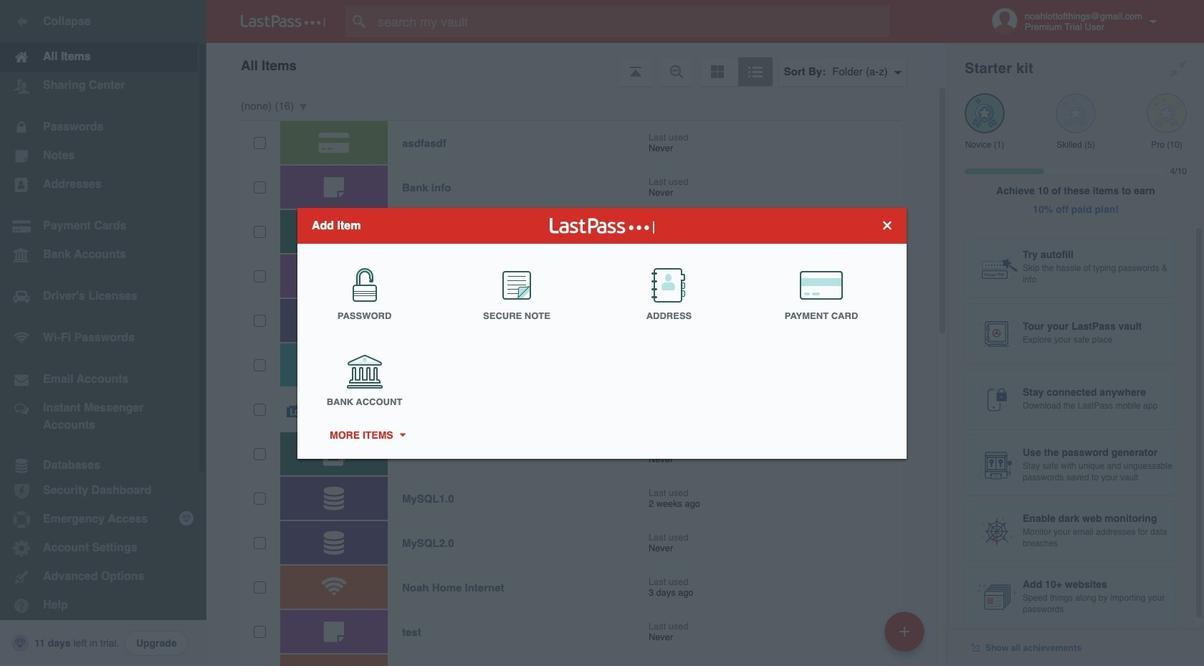 Task type: vqa. For each thing, say whether or not it's contained in the screenshot.
"New item" element at the right bottom
no



Task type: locate. For each thing, give the bounding box(es) containing it.
vault options navigation
[[207, 43, 948, 86]]

new item navigation
[[880, 607, 934, 666]]

main navigation navigation
[[0, 0, 207, 666]]

new item image
[[900, 626, 910, 636]]

dialog
[[298, 208, 907, 459]]

lastpass image
[[241, 15, 326, 28]]



Task type: describe. For each thing, give the bounding box(es) containing it.
caret right image
[[397, 433, 407, 437]]

Search search field
[[346, 6, 919, 37]]

search my vault text field
[[346, 6, 919, 37]]



